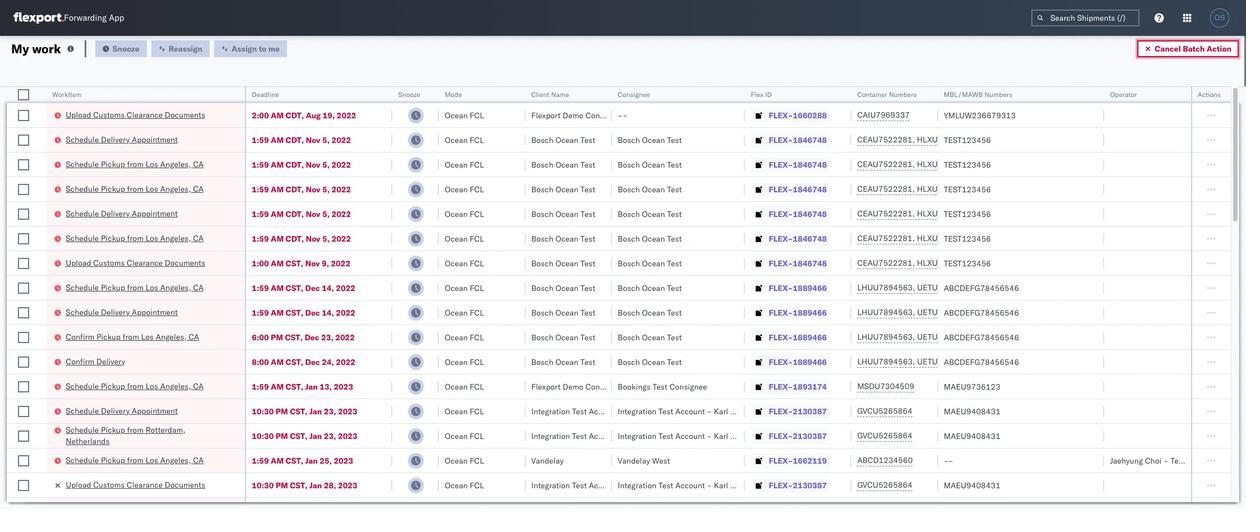 Task type: vqa. For each thing, say whether or not it's contained in the screenshot.


Task type: locate. For each thing, give the bounding box(es) containing it.
1 horizontal spatial vandelay
[[618, 456, 650, 466]]

schedule delivery appointment link for third schedule delivery appointment button from the bottom of the page
[[66, 208, 178, 219]]

cst, up 1:59 am cst, jan 25, 2023
[[290, 431, 308, 441]]

0 vertical spatial customs
[[93, 110, 125, 120]]

abcdefg78456546
[[944, 283, 1020, 293], [944, 308, 1020, 318], [944, 332, 1020, 342], [944, 357, 1020, 367]]

batch
[[1183, 43, 1205, 54]]

4 schedule delivery appointment link from the top
[[66, 405, 178, 416]]

schedule delivery appointment link for first schedule delivery appointment button from the top
[[66, 134, 178, 145]]

12 flex- from the top
[[769, 382, 793, 392]]

am
[[271, 110, 284, 120], [271, 135, 284, 145], [271, 160, 284, 170], [271, 184, 284, 194], [271, 209, 284, 219], [271, 234, 284, 244], [271, 258, 284, 268], [271, 283, 284, 293], [271, 308, 284, 318], [271, 357, 284, 367], [271, 382, 284, 392], [271, 456, 284, 466]]

1 schedule delivery appointment link from the top
[[66, 134, 178, 145]]

3 schedule delivery appointment link from the top
[[66, 306, 178, 318]]

4 ceau7522281, hlxu6269489, hlxu8034992 from the top
[[858, 209, 1032, 219]]

cancel batch action
[[1155, 43, 1232, 54]]

flexport demo consignee for --
[[531, 110, 623, 120]]

schedule delivery appointment button
[[66, 134, 178, 146], [66, 208, 178, 220], [66, 306, 178, 319], [66, 405, 178, 417]]

flex-1660288 button
[[751, 107, 830, 123], [751, 107, 830, 123]]

23,
[[321, 332, 334, 342], [324, 406, 336, 416], [324, 431, 336, 441]]

from for sixth schedule pickup from los angeles, ca link from the top of the page
[[127, 455, 144, 465]]

confirm pickup from los angeles, ca button
[[66, 331, 199, 343]]

1660288
[[793, 110, 827, 120]]

1 vertical spatial 14,
[[322, 308, 334, 318]]

1 vertical spatial flex-2130387
[[769, 431, 827, 441]]

0 vertical spatial 10:30 pm cst, jan 23, 2023
[[252, 406, 358, 416]]

1 horizontal spatial --
[[944, 456, 954, 466]]

numbers
[[889, 90, 917, 99], [985, 90, 1013, 99]]

upload customs clearance documents for 2:00 am cdt, aug 19, 2022
[[66, 110, 205, 120]]

numbers for mbl/mawb numbers
[[985, 90, 1013, 99]]

flexport demo consignee for bookings test consignee
[[531, 382, 623, 392]]

2 upload from the top
[[66, 258, 91, 268]]

1 1889466 from the top
[[793, 283, 827, 293]]

4 1889466 from the top
[[793, 357, 827, 367]]

1 vertical spatial customs
[[93, 258, 125, 268]]

0 vertical spatial clearance
[[127, 110, 163, 120]]

cdt,
[[286, 110, 304, 120], [286, 135, 304, 145], [286, 160, 304, 170], [286, 184, 304, 194], [286, 209, 304, 219], [286, 234, 304, 244]]

3 test123456 from the top
[[944, 184, 991, 194]]

6:00 pm cst, dec 23, 2022
[[252, 332, 355, 342]]

2 vandelay from the left
[[618, 456, 650, 466]]

0 vertical spatial flexport
[[531, 110, 561, 120]]

resize handle column header
[[33, 87, 47, 509], [232, 87, 245, 509], [379, 87, 393, 509], [426, 87, 439, 509], [512, 87, 526, 509], [599, 87, 612, 509], [732, 87, 746, 509], [839, 87, 852, 509], [925, 87, 939, 509], [1091, 87, 1105, 509], [1178, 87, 1191, 509], [1218, 87, 1231, 509]]

numbers inside "button"
[[985, 90, 1013, 99]]

snooze
[[398, 90, 420, 99]]

0 vertical spatial upload customs clearance documents link
[[66, 109, 205, 120]]

upload customs clearance documents link
[[66, 109, 205, 120], [66, 257, 205, 268], [66, 479, 205, 490]]

0 vertical spatial 10:30
[[252, 406, 274, 416]]

3 gvcu5265864 from the top
[[858, 480, 913, 490]]

from inside schedule pickup from rotterdam, netherlands
[[127, 425, 144, 435]]

delivery for third schedule delivery appointment button from the top of the page
[[101, 307, 130, 317]]

7 flex- from the top
[[769, 258, 793, 268]]

10:30 down '1:59 am cst, jan 13, 2023'
[[252, 406, 274, 416]]

6 ceau7522281, from the top
[[858, 258, 915, 268]]

0 vertical spatial 23,
[[321, 332, 334, 342]]

1:59 am cst, dec 14, 2022
[[252, 283, 356, 293], [252, 308, 356, 318]]

0 horizontal spatial --
[[618, 110, 628, 120]]

5 fcl from the top
[[470, 209, 484, 219]]

schedule delivery appointment link
[[66, 134, 178, 145], [66, 208, 178, 219], [66, 306, 178, 318], [66, 405, 178, 416]]

karl
[[628, 406, 642, 416], [714, 406, 729, 416], [628, 431, 642, 441], [714, 431, 729, 441], [628, 480, 642, 490], [714, 480, 729, 490]]

6:00
[[252, 332, 269, 342]]

1 vertical spatial gvcu5265864
[[858, 431, 913, 441]]

lhuu7894563, uetu5238478
[[858, 283, 972, 293], [858, 307, 972, 317], [858, 332, 972, 342], [858, 357, 972, 367]]

0 vertical spatial maeu9408431
[[944, 406, 1001, 416]]

2 vertical spatial 2130387
[[793, 480, 827, 490]]

11 am from the top
[[271, 382, 284, 392]]

ca
[[193, 159, 204, 169], [193, 184, 204, 194], [193, 233, 204, 243], [193, 282, 204, 292], [189, 332, 199, 342], [193, 381, 204, 391], [193, 455, 204, 465]]

10:30 down 1:59 am cst, jan 25, 2023
[[252, 480, 274, 490]]

10 schedule from the top
[[66, 425, 99, 435]]

client name
[[531, 90, 569, 99]]

container
[[858, 90, 888, 99]]

1 14, from the top
[[322, 283, 334, 293]]

0 vertical spatial upload
[[66, 110, 91, 120]]

6 ceau7522281, hlxu6269489, hlxu8034992 from the top
[[858, 258, 1032, 268]]

demo for bookings
[[563, 382, 584, 392]]

test
[[581, 135, 596, 145], [667, 135, 682, 145], [581, 160, 596, 170], [667, 160, 682, 170], [581, 184, 596, 194], [667, 184, 682, 194], [581, 209, 596, 219], [667, 209, 682, 219], [581, 234, 596, 244], [667, 234, 682, 244], [581, 258, 596, 268], [667, 258, 682, 268], [581, 283, 596, 293], [667, 283, 682, 293], [581, 308, 596, 318], [667, 308, 682, 318], [581, 332, 596, 342], [667, 332, 682, 342], [581, 357, 596, 367], [667, 357, 682, 367], [653, 382, 668, 392], [572, 406, 587, 416], [659, 406, 674, 416], [572, 431, 587, 441], [659, 431, 674, 441], [1171, 456, 1186, 466], [572, 480, 587, 490], [659, 480, 674, 490]]

6 schedule from the top
[[66, 282, 99, 292]]

1 vertical spatial demo
[[563, 382, 584, 392]]

pm right 6:00
[[271, 332, 283, 342]]

consignee inside button
[[618, 90, 650, 99]]

flex-1846748 button
[[751, 132, 830, 148], [751, 132, 830, 148], [751, 157, 830, 172], [751, 157, 830, 172], [751, 181, 830, 197], [751, 181, 830, 197], [751, 206, 830, 222], [751, 206, 830, 222], [751, 231, 830, 246], [751, 231, 830, 246], [751, 255, 830, 271], [751, 255, 830, 271]]

2 flexport demo consignee from the top
[[531, 382, 623, 392]]

2 vertical spatial upload customs clearance documents
[[66, 480, 205, 490]]

0 vertical spatial --
[[618, 110, 628, 120]]

dec
[[305, 283, 320, 293], [305, 308, 320, 318], [305, 332, 319, 342], [305, 357, 320, 367]]

1 vertical spatial 10:30
[[252, 431, 274, 441]]

los
[[146, 159, 158, 169], [146, 184, 158, 194], [146, 233, 158, 243], [146, 282, 158, 292], [141, 332, 154, 342], [146, 381, 158, 391], [146, 455, 158, 465]]

1 upload customs clearance documents button from the top
[[66, 109, 205, 121]]

from
[[127, 159, 144, 169], [127, 184, 144, 194], [127, 233, 144, 243], [127, 282, 144, 292], [123, 332, 139, 342], [127, 381, 144, 391], [127, 425, 144, 435], [127, 455, 144, 465]]

pm
[[271, 332, 283, 342], [276, 406, 288, 416], [276, 431, 288, 441], [276, 480, 288, 490]]

10 flex- from the top
[[769, 332, 793, 342]]

1 vertical spatial upload
[[66, 258, 91, 268]]

1 10:30 from the top
[[252, 406, 274, 416]]

upload customs clearance documents button for 2:00
[[66, 109, 205, 121]]

integration test account - karl lagerfeld
[[531, 406, 677, 416], [618, 406, 764, 416], [531, 431, 677, 441], [618, 431, 764, 441], [531, 480, 677, 490], [618, 480, 764, 490]]

integration test account - karl lagerfeld up 'vandelay west'
[[531, 431, 677, 441]]

1 hlxu6269489, from the top
[[917, 135, 975, 145]]

10:30 pm cst, jan 23, 2023 down '1:59 am cst, jan 13, 2023'
[[252, 406, 358, 416]]

1893174
[[793, 382, 827, 392]]

mbl/mawb
[[944, 90, 983, 99]]

hlxu6269489,
[[917, 135, 975, 145], [917, 159, 975, 169], [917, 184, 975, 194], [917, 209, 975, 219], [917, 233, 975, 243], [917, 258, 975, 268]]

9 flex- from the top
[[769, 308, 793, 318]]

1846748 for schedule delivery appointment link associated with third schedule delivery appointment button from the bottom of the page
[[793, 209, 827, 219]]

2 vertical spatial documents
[[165, 480, 205, 490]]

3 1889466 from the top
[[793, 332, 827, 342]]

2130387 up 1662119
[[793, 431, 827, 441]]

ymluw236679313
[[944, 110, 1016, 120]]

None checkbox
[[18, 110, 29, 121], [18, 159, 29, 170], [18, 233, 29, 244], [18, 258, 29, 269], [18, 307, 29, 318], [18, 406, 29, 417], [18, 110, 29, 121], [18, 159, 29, 170], [18, 233, 29, 244], [18, 258, 29, 269], [18, 307, 29, 318], [18, 406, 29, 417]]

1846748 for first schedule delivery appointment button from the top schedule delivery appointment link
[[793, 135, 827, 145]]

confirm inside 'link'
[[66, 356, 94, 366]]

from inside confirm pickup from los angeles, ca link
[[123, 332, 139, 342]]

2 gvcu5265864 from the top
[[858, 431, 913, 441]]

14,
[[322, 283, 334, 293], [322, 308, 334, 318]]

3 fcl from the top
[[470, 160, 484, 170]]

4 schedule pickup from los angeles, ca button from the top
[[66, 282, 204, 294]]

23, for confirm pickup from los angeles, ca
[[321, 332, 334, 342]]

schedule delivery appointment
[[66, 134, 178, 144], [66, 208, 178, 218], [66, 307, 178, 317], [66, 406, 178, 416]]

west
[[652, 456, 670, 466]]

maeu9408431
[[944, 406, 1001, 416], [944, 431, 1001, 441], [944, 480, 1001, 490]]

1:59 for fourth schedule pickup from los angeles, ca link from the bottom of the page
[[252, 234, 269, 244]]

from for confirm pickup from los angeles, ca link
[[123, 332, 139, 342]]

1 vertical spatial flexport
[[531, 382, 561, 392]]

aug
[[306, 110, 321, 120]]

23, up 25,
[[324, 431, 336, 441]]

19,
[[323, 110, 335, 120]]

numbers up the ymluw236679313
[[985, 90, 1013, 99]]

10:30 up 1:59 am cst, jan 25, 2023
[[252, 431, 274, 441]]

0 vertical spatial upload customs clearance documents button
[[66, 109, 205, 121]]

2023 right 28,
[[338, 480, 358, 490]]

schedule
[[66, 134, 99, 144], [66, 159, 99, 169], [66, 184, 99, 194], [66, 208, 99, 218], [66, 233, 99, 243], [66, 282, 99, 292], [66, 307, 99, 317], [66, 381, 99, 391], [66, 406, 99, 416], [66, 425, 99, 435], [66, 455, 99, 465]]

4 resize handle column header from the left
[[426, 87, 439, 509]]

12 resize handle column header from the left
[[1218, 87, 1231, 509]]

7 1:59 from the top
[[252, 308, 269, 318]]

cst, up 6:00 pm cst, dec 23, 2022
[[286, 308, 303, 318]]

test123456
[[944, 135, 991, 145], [944, 160, 991, 170], [944, 184, 991, 194], [944, 209, 991, 219], [944, 234, 991, 244], [944, 258, 991, 268]]

1 vertical spatial --
[[944, 456, 954, 466]]

2 1:59 am cst, dec 14, 2022 from the top
[[252, 308, 356, 318]]

pickup inside schedule pickup from rotterdam, netherlands
[[101, 425, 125, 435]]

0 horizontal spatial vandelay
[[531, 456, 564, 466]]

1846748
[[793, 135, 827, 145], [793, 160, 827, 170], [793, 184, 827, 194], [793, 209, 827, 219], [793, 234, 827, 244], [793, 258, 827, 268]]

deadline button
[[246, 88, 382, 99]]

2130387 down 1662119
[[793, 480, 827, 490]]

1:59 am cst, dec 14, 2022 for schedule pickup from los angeles, ca
[[252, 283, 356, 293]]

5 5, from the top
[[322, 234, 330, 244]]

2 vertical spatial upload
[[66, 480, 91, 490]]

3 maeu9408431 from the top
[[944, 480, 1001, 490]]

2 vertical spatial customs
[[93, 480, 125, 490]]

flex-1846748
[[769, 135, 827, 145], [769, 160, 827, 170], [769, 184, 827, 194], [769, 209, 827, 219], [769, 234, 827, 244], [769, 258, 827, 268]]

cst,
[[286, 258, 303, 268], [286, 283, 303, 293], [286, 308, 303, 318], [285, 332, 303, 342], [286, 357, 303, 367], [286, 382, 303, 392], [290, 406, 308, 416], [290, 431, 308, 441], [286, 456, 303, 466], [290, 480, 308, 490]]

14, up 6:00 pm cst, dec 23, 2022
[[322, 308, 334, 318]]

0 vertical spatial flex-2130387
[[769, 406, 827, 416]]

1 vertical spatial 1:59 am cst, dec 14, 2022
[[252, 308, 356, 318]]

los for sixth 'schedule pickup from los angeles, ca' button from the bottom of the page
[[146, 159, 158, 169]]

None checkbox
[[18, 89, 29, 100], [18, 134, 29, 146], [18, 184, 29, 195], [18, 208, 29, 220], [18, 282, 29, 294], [18, 332, 29, 343], [18, 356, 29, 368], [18, 381, 29, 392], [18, 430, 29, 442], [18, 455, 29, 466], [18, 480, 29, 491], [18, 89, 29, 100], [18, 134, 29, 146], [18, 184, 29, 195], [18, 208, 29, 220], [18, 282, 29, 294], [18, 332, 29, 343], [18, 356, 29, 368], [18, 381, 29, 392], [18, 430, 29, 442], [18, 455, 29, 466], [18, 480, 29, 491]]

14, down 9,
[[322, 283, 334, 293]]

3 hlxu6269489, from the top
[[917, 184, 975, 194]]

3 schedule from the top
[[66, 184, 99, 194]]

dec up 8:00 am cst, dec 24, 2022
[[305, 332, 319, 342]]

5,
[[322, 135, 330, 145], [322, 160, 330, 170], [322, 184, 330, 194], [322, 209, 330, 219], [322, 234, 330, 244]]

2 customs from the top
[[93, 258, 125, 268]]

0 vertical spatial documents
[[165, 110, 205, 120]]

2 lhuu7894563, uetu5238478 from the top
[[858, 307, 972, 317]]

14, for schedule pickup from los angeles, ca
[[322, 283, 334, 293]]

integration test account - karl lagerfeld down 'vandelay west'
[[531, 480, 677, 490]]

los for fourth 'schedule pickup from los angeles, ca' button from the top
[[146, 282, 158, 292]]

delivery
[[101, 134, 130, 144], [101, 208, 130, 218], [101, 307, 130, 317], [96, 356, 125, 366], [101, 406, 130, 416]]

cancel batch action button
[[1138, 40, 1239, 57]]

1 vertical spatial 23,
[[324, 406, 336, 416]]

8:00 am cst, dec 24, 2022
[[252, 357, 356, 367]]

ocean fcl
[[445, 110, 484, 120], [445, 135, 484, 145], [445, 160, 484, 170], [445, 184, 484, 194], [445, 209, 484, 219], [445, 234, 484, 244], [445, 258, 484, 268], [445, 283, 484, 293], [445, 308, 484, 318], [445, 332, 484, 342], [445, 357, 484, 367], [445, 382, 484, 392], [445, 406, 484, 416], [445, 431, 484, 441], [445, 456, 484, 466], [445, 480, 484, 490]]

2022
[[337, 110, 356, 120], [332, 135, 351, 145], [332, 160, 351, 170], [332, 184, 351, 194], [332, 209, 351, 219], [332, 234, 351, 244], [331, 258, 351, 268], [336, 283, 356, 293], [336, 308, 356, 318], [335, 332, 355, 342], [336, 357, 356, 367]]

1 vertical spatial upload customs clearance documents button
[[66, 257, 205, 269]]

8 ocean fcl from the top
[[445, 283, 484, 293]]

2130387 down 1893174
[[793, 406, 827, 416]]

flex-1893174 button
[[751, 379, 830, 395], [751, 379, 830, 395]]

3 appointment from the top
[[132, 307, 178, 317]]

uetu5238478
[[918, 283, 972, 293], [918, 307, 972, 317], [918, 332, 972, 342], [918, 357, 972, 367]]

1 vertical spatial upload customs clearance documents
[[66, 258, 205, 268]]

10:30 pm cst, jan 23, 2023 up 1:59 am cst, jan 25, 2023
[[252, 431, 358, 441]]

0 vertical spatial gvcu5265864
[[858, 406, 913, 416]]

1846748 for upload customs clearance documents link corresponding to 1:00 am cst, nov 9, 2022
[[793, 258, 827, 268]]

3 1:59 am cdt, nov 5, 2022 from the top
[[252, 184, 351, 194]]

consignee
[[618, 90, 650, 99], [586, 110, 623, 120], [586, 382, 623, 392], [670, 382, 707, 392]]

flexport for bookings
[[531, 382, 561, 392]]

23, down 13,
[[324, 406, 336, 416]]

6 flex- from the top
[[769, 234, 793, 244]]

1 vertical spatial 2130387
[[793, 431, 827, 441]]

2 demo from the top
[[563, 382, 584, 392]]

1 upload customs clearance documents from the top
[[66, 110, 205, 120]]

appointment for 1st schedule delivery appointment button from the bottom schedule delivery appointment link
[[132, 406, 178, 416]]

8 resize handle column header from the left
[[839, 87, 852, 509]]

1:59
[[252, 135, 269, 145], [252, 160, 269, 170], [252, 184, 269, 194], [252, 209, 269, 219], [252, 234, 269, 244], [252, 283, 269, 293], [252, 308, 269, 318], [252, 382, 269, 392], [252, 456, 269, 466]]

appointment
[[132, 134, 178, 144], [132, 208, 178, 218], [132, 307, 178, 317], [132, 406, 178, 416]]

2 vertical spatial gvcu5265864
[[858, 480, 913, 490]]

confirm delivery button
[[66, 356, 125, 368]]

16 ocean fcl from the top
[[445, 480, 484, 490]]

los for fifth 'schedule pickup from los angeles, ca' button from the top
[[146, 381, 158, 391]]

jan
[[305, 382, 318, 392], [310, 406, 322, 416], [310, 431, 322, 441], [305, 456, 318, 466], [310, 480, 322, 490]]

5 test123456 from the top
[[944, 234, 991, 244]]

4 fcl from the top
[[470, 184, 484, 194]]

gvcu5265864 down abcd1234560
[[858, 480, 913, 490]]

from for sixth schedule pickup from los angeles, ca link from the bottom
[[127, 159, 144, 169]]

schedule pickup from rotterdam, netherlands
[[66, 425, 186, 446]]

numbers up "caiu7969337" at the right of the page
[[889, 90, 917, 99]]

1 vertical spatial maeu9408431
[[944, 431, 1001, 441]]

3 customs from the top
[[93, 480, 125, 490]]

from for fourth schedule pickup from los angeles, ca link from the bottom of the page
[[127, 233, 144, 243]]

numbers inside button
[[889, 90, 917, 99]]

confirm
[[66, 332, 94, 342], [66, 356, 94, 366]]

11 fcl from the top
[[470, 357, 484, 367]]

flex-2130387 down flex-1893174
[[769, 406, 827, 416]]

delivery inside 'link'
[[96, 356, 125, 366]]

1 vertical spatial clearance
[[127, 258, 163, 268]]

appointment for first schedule delivery appointment button from the top schedule delivery appointment link
[[132, 134, 178, 144]]

10 fcl from the top
[[470, 332, 484, 342]]

2 vertical spatial upload customs clearance documents link
[[66, 479, 205, 490]]

numbers for container numbers
[[889, 90, 917, 99]]

1:59 am cst, dec 14, 2022 down 1:00 am cst, nov 9, 2022
[[252, 283, 356, 293]]

7 resize handle column header from the left
[[732, 87, 746, 509]]

vandelay for vandelay
[[531, 456, 564, 466]]

1 gvcu5265864 from the top
[[858, 406, 913, 416]]

1 clearance from the top
[[127, 110, 163, 120]]

my work
[[11, 41, 61, 56]]

3 schedule pickup from los angeles, ca link from the top
[[66, 232, 204, 244]]

2 vertical spatial 23,
[[324, 431, 336, 441]]

2 abcdefg78456546 from the top
[[944, 308, 1020, 318]]

schedule delivery appointment link for 1st schedule delivery appointment button from the bottom
[[66, 405, 178, 416]]

10 resize handle column header from the left
[[1091, 87, 1105, 509]]

destination
[[1188, 456, 1229, 466]]

23, up 24,
[[321, 332, 334, 342]]

upload
[[66, 110, 91, 120], [66, 258, 91, 268], [66, 480, 91, 490]]

0 vertical spatial demo
[[563, 110, 584, 120]]

integration test account - karl lagerfeld up west
[[618, 431, 764, 441]]

2 schedule pickup from los angeles, ca button from the top
[[66, 183, 204, 195]]

pickup
[[101, 159, 125, 169], [101, 184, 125, 194], [101, 233, 125, 243], [101, 282, 125, 292], [96, 332, 121, 342], [101, 381, 125, 391], [101, 425, 125, 435], [101, 455, 125, 465]]

schedule pickup from los angeles, ca link
[[66, 158, 204, 170], [66, 183, 204, 194], [66, 232, 204, 244], [66, 282, 204, 293], [66, 380, 204, 392], [66, 455, 204, 466]]

flex-2130387 up flex-1662119
[[769, 431, 827, 441]]

2 vertical spatial maeu9408431
[[944, 480, 1001, 490]]

0 vertical spatial flexport demo consignee
[[531, 110, 623, 120]]

6 schedule pickup from los angeles, ca button from the top
[[66, 455, 204, 467]]

lagerfeld
[[644, 406, 677, 416], [731, 406, 764, 416], [644, 431, 677, 441], [731, 431, 764, 441], [644, 480, 677, 490], [731, 480, 764, 490]]

2023 right 25,
[[334, 456, 353, 466]]

forwarding
[[64, 13, 107, 23]]

2 vertical spatial flex-2130387
[[769, 480, 827, 490]]

0 vertical spatial 2130387
[[793, 406, 827, 416]]

1:59 am cst, dec 14, 2022 up 6:00 pm cst, dec 23, 2022
[[252, 308, 356, 318]]

2 14, from the top
[[322, 308, 334, 318]]

1 vertical spatial 10:30 pm cst, jan 23, 2023
[[252, 431, 358, 441]]

jaehyung choi - test destination agen
[[1111, 456, 1247, 466]]

flex-2130387 down flex-1662119
[[769, 480, 827, 490]]

dec left 24,
[[305, 357, 320, 367]]

2023 down '1:59 am cst, jan 13, 2023'
[[338, 406, 358, 416]]

1846748 for sixth schedule pickup from los angeles, ca link from the bottom
[[793, 160, 827, 170]]

1 vertical spatial flexport demo consignee
[[531, 382, 623, 392]]

1 vertical spatial confirm
[[66, 356, 94, 366]]

12 am from the top
[[271, 456, 284, 466]]

0 vertical spatial upload customs clearance documents
[[66, 110, 205, 120]]

dec down 1:00 am cst, nov 9, 2022
[[305, 283, 320, 293]]

2 2130387 from the top
[[793, 431, 827, 441]]

gvcu5265864 up abcd1234560
[[858, 431, 913, 441]]

8:00
[[252, 357, 269, 367]]

flex-1662119 button
[[751, 453, 830, 469], [751, 453, 830, 469]]

2 flex-1846748 from the top
[[769, 160, 827, 170]]

5 schedule pickup from los angeles, ca button from the top
[[66, 380, 204, 393]]

app
[[109, 13, 124, 23]]

6 hlxu6269489, from the top
[[917, 258, 975, 268]]

1:00
[[252, 258, 269, 268]]

9,
[[322, 258, 329, 268]]

6 ocean fcl from the top
[[445, 234, 484, 244]]

5 1846748 from the top
[[793, 234, 827, 244]]

3 flex-2130387 from the top
[[769, 480, 827, 490]]

2 schedule delivery appointment link from the top
[[66, 208, 178, 219]]

0 vertical spatial confirm
[[66, 332, 94, 342]]

1 horizontal spatial numbers
[[985, 90, 1013, 99]]

os button
[[1207, 5, 1233, 31]]

cst, up 10:30 pm cst, jan 28, 2023
[[286, 456, 303, 466]]

2 vertical spatial clearance
[[127, 480, 163, 490]]

2 vertical spatial 10:30
[[252, 480, 274, 490]]

flexport demo consignee
[[531, 110, 623, 120], [531, 382, 623, 392]]

1 flexport demo consignee from the top
[[531, 110, 623, 120]]

9 ocean fcl from the top
[[445, 308, 484, 318]]

cancel
[[1155, 43, 1181, 54]]

0 vertical spatial 1:59 am cst, dec 14, 2022
[[252, 283, 356, 293]]

from for 2nd schedule pickup from los angeles, ca link from the top
[[127, 184, 144, 194]]

vandelay
[[531, 456, 564, 466], [618, 456, 650, 466]]

0 vertical spatial 14,
[[322, 283, 334, 293]]

confirm for confirm delivery
[[66, 356, 94, 366]]

los inside confirm pickup from los angeles, ca link
[[141, 332, 154, 342]]

2 flex-1889466 from the top
[[769, 308, 827, 318]]

1 vertical spatial upload customs clearance documents link
[[66, 257, 205, 268]]

0 horizontal spatial numbers
[[889, 90, 917, 99]]

6 fcl from the top
[[470, 234, 484, 244]]

fcl
[[470, 110, 484, 120], [470, 135, 484, 145], [470, 160, 484, 170], [470, 184, 484, 194], [470, 209, 484, 219], [470, 234, 484, 244], [470, 258, 484, 268], [470, 283, 484, 293], [470, 308, 484, 318], [470, 332, 484, 342], [470, 357, 484, 367], [470, 382, 484, 392], [470, 406, 484, 416], [470, 431, 484, 441], [470, 456, 484, 466], [470, 480, 484, 490]]

1 1:59 am cst, dec 14, 2022 from the top
[[252, 283, 356, 293]]

clearance
[[127, 110, 163, 120], [127, 258, 163, 268], [127, 480, 163, 490]]

6 am from the top
[[271, 234, 284, 244]]

clearance for 2:00 am cdt, aug 19, 2022
[[127, 110, 163, 120]]

angeles, inside "button"
[[156, 332, 187, 342]]

gvcu5265864 down msdu7304509
[[858, 406, 913, 416]]

confirm for confirm pickup from los angeles, ca
[[66, 332, 94, 342]]

--
[[618, 110, 628, 120], [944, 456, 954, 466]]

2130387
[[793, 406, 827, 416], [793, 431, 827, 441], [793, 480, 827, 490]]

1 vertical spatial documents
[[165, 258, 205, 268]]

upload customs clearance documents for 1:00 am cst, nov 9, 2022
[[66, 258, 205, 268]]

mode button
[[439, 88, 515, 99]]

delivery for the confirm delivery "button"
[[96, 356, 125, 366]]

1 ocean fcl from the top
[[445, 110, 484, 120]]

jan left 25,
[[305, 456, 318, 466]]



Task type: describe. For each thing, give the bounding box(es) containing it.
actions
[[1198, 90, 1221, 99]]

4 schedule from the top
[[66, 208, 99, 218]]

8 flex- from the top
[[769, 283, 793, 293]]

4 schedule pickup from los angeles, ca link from the top
[[66, 282, 204, 293]]

11 ocean fcl from the top
[[445, 357, 484, 367]]

mbl/mawb numbers button
[[939, 88, 1094, 99]]

1:59 for 2nd schedule pickup from los angeles, ca link from the top
[[252, 184, 269, 194]]

flex-1893174
[[769, 382, 827, 392]]

appointment for schedule delivery appointment link corresponding to third schedule delivery appointment button from the top of the page
[[132, 307, 178, 317]]

jan left 28,
[[310, 480, 322, 490]]

4 1:59 from the top
[[252, 209, 269, 219]]

2023 up 1:59 am cst, jan 25, 2023
[[338, 431, 358, 441]]

16 flex- from the top
[[769, 480, 793, 490]]

abcd1234560
[[858, 455, 913, 465]]

7 ocean fcl from the top
[[445, 258, 484, 268]]

los for 3rd 'schedule pickup from los angeles, ca' button
[[146, 233, 158, 243]]

jan left 13,
[[305, 382, 318, 392]]

confirm pickup from los angeles, ca
[[66, 332, 199, 342]]

appointment for schedule delivery appointment link associated with third schedule delivery appointment button from the bottom of the page
[[132, 208, 178, 218]]

3 documents from the top
[[165, 480, 205, 490]]

flex
[[751, 90, 764, 99]]

schedule pickup from rotterdam, netherlands button
[[66, 424, 231, 448]]

pm down 1:59 am cst, jan 25, 2023
[[276, 480, 288, 490]]

11 schedule from the top
[[66, 455, 99, 465]]

operator
[[1111, 90, 1138, 99]]

3 ceau7522281, hlxu6269489, hlxu8034992 from the top
[[858, 184, 1032, 194]]

1:59 am cst, jan 25, 2023
[[252, 456, 353, 466]]

1:00 am cst, nov 9, 2022
[[252, 258, 351, 268]]

3 upload customs clearance documents from the top
[[66, 480, 205, 490]]

1 resize handle column header from the left
[[33, 87, 47, 509]]

14, for schedule delivery appointment
[[322, 308, 334, 318]]

10:30 pm cst, jan 28, 2023
[[252, 480, 358, 490]]

name
[[551, 90, 569, 99]]

msdu7304509
[[858, 381, 915, 391]]

upload customs clearance documents link for 2:00 am cdt, aug 19, 2022
[[66, 109, 205, 120]]

5 ocean fcl from the top
[[445, 209, 484, 219]]

demo for -
[[563, 110, 584, 120]]

los for 2nd 'schedule pickup from los angeles, ca' button from the top of the page
[[146, 184, 158, 194]]

from for schedule pickup from rotterdam, netherlands link
[[127, 425, 144, 435]]

upload for 1:00 am cst, nov 9, 2022
[[66, 258, 91, 268]]

4 cdt, from the top
[[286, 184, 304, 194]]

my
[[11, 41, 29, 56]]

2:00 am cdt, aug 19, 2022
[[252, 110, 356, 120]]

customs for 1:00 am cst, nov 9, 2022
[[93, 258, 125, 268]]

11 flex- from the top
[[769, 357, 793, 367]]

client
[[531, 90, 550, 99]]

10 am from the top
[[271, 357, 284, 367]]

5 schedule from the top
[[66, 233, 99, 243]]

1:59 for fourth schedule pickup from los angeles, ca link
[[252, 283, 269, 293]]

10 ocean fcl from the top
[[445, 332, 484, 342]]

os
[[1215, 13, 1226, 22]]

netherlands
[[66, 436, 110, 446]]

1 flex- from the top
[[769, 110, 793, 120]]

from for fifth schedule pickup from los angeles, ca link from the top
[[127, 381, 144, 391]]

1 1:59 am cdt, nov 5, 2022 from the top
[[252, 135, 351, 145]]

4 flex-1846748 from the top
[[769, 209, 827, 219]]

schedule pickup from rotterdam, netherlands link
[[66, 424, 231, 447]]

jan down 13,
[[310, 406, 322, 416]]

cst, down 1:59 am cst, jan 25, 2023
[[290, 480, 308, 490]]

clearance for 1:00 am cst, nov 9, 2022
[[127, 258, 163, 268]]

4 1:59 am cdt, nov 5, 2022 from the top
[[252, 209, 351, 219]]

jaehyung
[[1111, 456, 1144, 466]]

agen
[[1231, 456, 1247, 466]]

los for sixth 'schedule pickup from los angeles, ca' button from the top
[[146, 455, 158, 465]]

confirm delivery
[[66, 356, 125, 366]]

2 hlxu8034992 from the top
[[977, 159, 1032, 169]]

3 hlxu8034992 from the top
[[977, 184, 1032, 194]]

vandelay west
[[618, 456, 670, 466]]

3 1846748 from the top
[[793, 184, 827, 194]]

15 ocean fcl from the top
[[445, 456, 484, 466]]

work
[[32, 41, 61, 56]]

4 hlxu8034992 from the top
[[977, 209, 1032, 219]]

client name button
[[526, 88, 601, 99]]

1 uetu5238478 from the top
[[918, 283, 972, 293]]

3 lhuu7894563, uetu5238478 from the top
[[858, 332, 972, 342]]

4 schedule delivery appointment from the top
[[66, 406, 178, 416]]

cst, left 9,
[[286, 258, 303, 268]]

customs for 2:00 am cdt, aug 19, 2022
[[93, 110, 125, 120]]

3 2130387 from the top
[[793, 480, 827, 490]]

1:59 am cst, dec 14, 2022 for schedule delivery appointment
[[252, 308, 356, 318]]

3 schedule pickup from los angeles, ca from the top
[[66, 233, 204, 243]]

4 ocean fcl from the top
[[445, 184, 484, 194]]

flex-1660288
[[769, 110, 827, 120]]

workitem button
[[47, 88, 234, 99]]

container numbers button
[[852, 88, 927, 99]]

dec up 6:00 pm cst, dec 23, 2022
[[305, 308, 320, 318]]

upload customs clearance documents link for 1:00 am cst, nov 9, 2022
[[66, 257, 205, 268]]

5 cdt, from the top
[[286, 209, 304, 219]]

1 schedule pickup from los angeles, ca link from the top
[[66, 158, 204, 170]]

mbl/mawb numbers
[[944, 90, 1013, 99]]

flex id
[[751, 90, 772, 99]]

25,
[[320, 456, 332, 466]]

2 5, from the top
[[322, 160, 330, 170]]

rotterdam,
[[146, 425, 186, 435]]

9 fcl from the top
[[470, 308, 484, 318]]

6 resize handle column header from the left
[[599, 87, 612, 509]]

2 resize handle column header from the left
[[232, 87, 245, 509]]

1 schedule from the top
[[66, 134, 99, 144]]

integration test account - karl lagerfeld down bookings
[[531, 406, 677, 416]]

flex id button
[[746, 88, 841, 99]]

7 schedule from the top
[[66, 307, 99, 317]]

16 fcl from the top
[[470, 480, 484, 490]]

pickup inside "button"
[[96, 332, 121, 342]]

consignee button
[[612, 88, 734, 99]]

from for fourth schedule pickup from los angeles, ca link
[[127, 282, 144, 292]]

1:59 for schedule delivery appointment link corresponding to third schedule delivery appointment button from the top of the page
[[252, 308, 269, 318]]

5 resize handle column header from the left
[[512, 87, 526, 509]]

pm up 1:59 am cst, jan 25, 2023
[[276, 431, 288, 441]]

deadline
[[252, 90, 279, 99]]

Search Shipments (/) text field
[[1032, 10, 1140, 26]]

1:59 for sixth schedule pickup from los angeles, ca link from the top of the page
[[252, 456, 269, 466]]

4 flex- from the top
[[769, 184, 793, 194]]

ca inside "button"
[[189, 332, 199, 342]]

cst, up '1:59 am cst, jan 13, 2023'
[[286, 357, 303, 367]]

6 cdt, from the top
[[286, 234, 304, 244]]

4 flex-1889466 from the top
[[769, 357, 827, 367]]

cst, up 8:00 am cst, dec 24, 2022
[[285, 332, 303, 342]]

choi
[[1146, 456, 1162, 466]]

1 fcl from the top
[[470, 110, 484, 120]]

schedule inside schedule pickup from rotterdam, netherlands
[[66, 425, 99, 435]]

2 ceau7522281, from the top
[[858, 159, 915, 169]]

2 flex- from the top
[[769, 135, 793, 145]]

documents for 2:00 am cdt, aug 19, 2022
[[165, 110, 205, 120]]

pm down '1:59 am cst, jan 13, 2023'
[[276, 406, 288, 416]]

7 fcl from the top
[[470, 258, 484, 268]]

caiu7969337
[[858, 110, 910, 120]]

24,
[[322, 357, 334, 367]]

4 test123456 from the top
[[944, 209, 991, 219]]

1 flex-1889466 from the top
[[769, 283, 827, 293]]

mode
[[445, 90, 462, 99]]

confirm pickup from los angeles, ca link
[[66, 331, 199, 342]]

delivery for first schedule delivery appointment button from the top
[[101, 134, 130, 144]]

cst, down '1:59 am cst, jan 13, 2023'
[[290, 406, 308, 416]]

2:00
[[252, 110, 269, 120]]

4 5, from the top
[[322, 209, 330, 219]]

1 schedule pickup from los angeles, ca from the top
[[66, 159, 204, 169]]

flexport. image
[[13, 12, 64, 24]]

5 ceau7522281, from the top
[[858, 233, 915, 243]]

id
[[765, 90, 772, 99]]

5 ceau7522281, hlxu6269489, hlxu8034992 from the top
[[858, 233, 1032, 243]]

4 ceau7522281, from the top
[[858, 209, 915, 219]]

maeu9736123
[[944, 382, 1001, 392]]

13,
[[320, 382, 332, 392]]

flex-1662119
[[769, 456, 827, 466]]

1:59 am cst, jan 13, 2023
[[252, 382, 353, 392]]

2 1:59 am cdt, nov 5, 2022 from the top
[[252, 160, 351, 170]]

forwarding app link
[[13, 12, 124, 24]]

delivery for 1st schedule delivery appointment button from the bottom
[[101, 406, 130, 416]]

2 cdt, from the top
[[286, 135, 304, 145]]

cst, down 1:00 am cst, nov 9, 2022
[[286, 283, 303, 293]]

schedule delivery appointment link for third schedule delivery appointment button from the top of the page
[[66, 306, 178, 318]]

flexport for -
[[531, 110, 561, 120]]

2 schedule from the top
[[66, 159, 99, 169]]

1 abcdefg78456546 from the top
[[944, 283, 1020, 293]]

1:59 for fifth schedule pickup from los angeles, ca link from the top
[[252, 382, 269, 392]]

bookings test consignee
[[618, 382, 707, 392]]

5 hlxu8034992 from the top
[[977, 233, 1032, 243]]

4 abcdefg78456546 from the top
[[944, 357, 1020, 367]]

13 ocean fcl from the top
[[445, 406, 484, 416]]

action
[[1207, 43, 1232, 54]]

2023 right 13,
[[334, 382, 353, 392]]

documents for 1:00 am cst, nov 9, 2022
[[165, 258, 205, 268]]

vandelay for vandelay west
[[618, 456, 650, 466]]

13 fcl from the top
[[470, 406, 484, 416]]

14 ocean fcl from the top
[[445, 431, 484, 441]]

2 lhuu7894563, from the top
[[858, 307, 916, 317]]

3 resize handle column header from the left
[[379, 87, 393, 509]]

3 uetu5238478 from the top
[[918, 332, 972, 342]]

forwarding app
[[64, 13, 124, 23]]

container numbers
[[858, 90, 917, 99]]

los for confirm pickup from los angeles, ca "button"
[[141, 332, 154, 342]]

delivery for third schedule delivery appointment button from the bottom of the page
[[101, 208, 130, 218]]

8 fcl from the top
[[470, 283, 484, 293]]

9 resize handle column header from the left
[[925, 87, 939, 509]]

1662119
[[793, 456, 827, 466]]

cst, down 8:00 am cst, dec 24, 2022
[[286, 382, 303, 392]]

4 lhuu7894563, from the top
[[858, 357, 916, 367]]

upload customs clearance documents button for 1:00
[[66, 257, 205, 269]]

bookings
[[618, 382, 651, 392]]

jan up 25,
[[310, 431, 322, 441]]

23, for schedule delivery appointment
[[324, 406, 336, 416]]

1 schedule delivery appointment button from the top
[[66, 134, 178, 146]]

1 2130387 from the top
[[793, 406, 827, 416]]

6 hlxu8034992 from the top
[[977, 258, 1032, 268]]

5 flex-1846748 from the top
[[769, 234, 827, 244]]

1 lhuu7894563, from the top
[[858, 283, 916, 293]]

integration test account - karl lagerfeld down west
[[618, 480, 764, 490]]

upload for 2:00 am cdt, aug 19, 2022
[[66, 110, 91, 120]]

confirm delivery link
[[66, 356, 125, 367]]

2 ceau7522281, hlxu6269489, hlxu8034992 from the top
[[858, 159, 1032, 169]]

28,
[[324, 480, 336, 490]]

2 maeu9408431 from the top
[[944, 431, 1001, 441]]

workitem
[[52, 90, 82, 99]]

4 lhuu7894563, uetu5238478 from the top
[[858, 357, 972, 367]]

4 am from the top
[[271, 184, 284, 194]]

3 upload from the top
[[66, 480, 91, 490]]

integration test account - karl lagerfeld down "bookings test consignee"
[[618, 406, 764, 416]]



